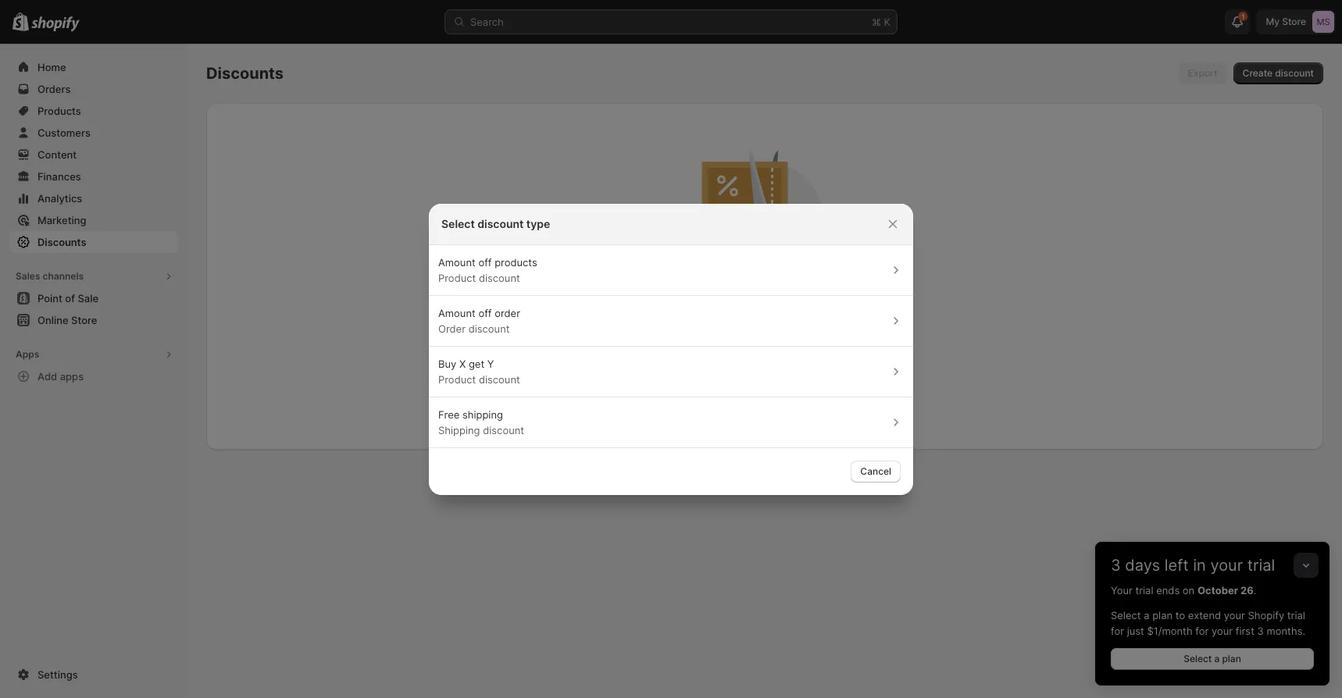 Task type: describe. For each thing, give the bounding box(es) containing it.
buy x get y product discount
[[438, 357, 520, 386]]

0 horizontal spatial .
[[898, 341, 901, 352]]

0 vertical spatial discounts
[[798, 328, 841, 340]]

home
[[38, 61, 66, 73]]

compare
[[819, 341, 857, 352]]

shopify
[[1248, 609, 1285, 622]]

apply
[[864, 328, 889, 340]]

your inside dropdown button
[[1211, 556, 1243, 575]]

codes
[[703, 328, 730, 340]]

create discount codes and automatic discounts that apply at checkout. you can also use discounts with
[[629, 328, 900, 352]]

product inside amount off products product discount
[[438, 271, 476, 284]]

shipping
[[438, 424, 480, 436]]

2 for from the left
[[1196, 625, 1209, 638]]

amount for order
[[438, 307, 476, 319]]

⌘ k
[[872, 16, 891, 28]]

to
[[1176, 609, 1185, 622]]

off for order
[[478, 307, 492, 319]]

settings
[[38, 669, 78, 681]]

on
[[1183, 584, 1195, 597]]

discount inside amount off products product discount
[[479, 271, 520, 284]]

a for select a plan to extend your shopify trial for just $1/month for your first 3 months.
[[1144, 609, 1150, 622]]

discount inside free shipping shipping discount
[[483, 424, 524, 436]]

0 horizontal spatial discounts
[[752, 341, 795, 352]]

select discount type
[[441, 217, 550, 230]]

shopify image
[[31, 16, 80, 32]]

discount inside create discount codes and automatic discounts that apply at checkout. you can also use discounts with
[[662, 328, 700, 340]]

days
[[1125, 556, 1160, 575]]

select a plan to extend your shopify trial for just $1/month for your first 3 months.
[[1111, 609, 1306, 638]]

compare at prices link
[[819, 341, 898, 352]]

free shipping shipping discount
[[438, 408, 524, 436]]

extend
[[1188, 609, 1221, 622]]

0 horizontal spatial at
[[860, 341, 869, 352]]

trial inside dropdown button
[[1248, 556, 1275, 575]]

free
[[438, 408, 460, 421]]

sales channels
[[16, 270, 84, 282]]

prices
[[871, 341, 898, 352]]

26
[[1241, 584, 1254, 597]]

add apps button
[[9, 366, 178, 388]]

plan for select a plan
[[1222, 653, 1241, 665]]

a for select a plan
[[1214, 653, 1220, 665]]

3 days left in your trial button
[[1095, 542, 1330, 575]]

at inside create discount codes and automatic discounts that apply at checkout. you can also use discounts with
[[891, 328, 900, 340]]

3 inside dropdown button
[[1111, 556, 1121, 575]]

off for products
[[478, 256, 492, 268]]

apps
[[16, 348, 39, 360]]

shipping
[[462, 408, 503, 421]]

sales
[[16, 270, 40, 282]]

first
[[1236, 625, 1255, 638]]

1 vertical spatial discounts
[[38, 236, 86, 248]]

your trial ends on october 26 .
[[1111, 584, 1257, 597]]

plan for select a plan to extend your shopify trial for just $1/month for your first 3 months.
[[1153, 609, 1173, 622]]

also
[[713, 341, 731, 352]]

create for create discount codes and automatic discounts that apply at checkout. you can also use discounts with
[[630, 328, 660, 340]]

amount for product
[[438, 256, 476, 268]]

select discount type dialog
[[0, 204, 1342, 495]]



Task type: locate. For each thing, give the bounding box(es) containing it.
add apps
[[38, 370, 84, 383]]

1 product from the top
[[438, 271, 476, 284]]

k
[[884, 16, 891, 28]]

2 vertical spatial select
[[1184, 653, 1212, 665]]

trial up the months. at the right bottom
[[1287, 609, 1305, 622]]

1 vertical spatial amount
[[438, 307, 476, 319]]

0 vertical spatial product
[[438, 271, 476, 284]]

your
[[1211, 556, 1243, 575], [1224, 609, 1245, 622], [1212, 625, 1233, 638]]

product inside buy x get y product discount
[[438, 373, 476, 386]]

discounts up the with
[[798, 328, 841, 340]]

add
[[38, 370, 57, 383]]

$1/month
[[1147, 625, 1193, 638]]

select inside dialog
[[441, 217, 475, 230]]

get
[[469, 357, 485, 370]]

compare at prices .
[[819, 341, 901, 352]]

at
[[891, 328, 900, 340], [860, 341, 869, 352]]

apps
[[60, 370, 84, 383]]

october
[[1198, 584, 1238, 597]]

2 horizontal spatial select
[[1184, 653, 1212, 665]]

1 vertical spatial discounts
[[752, 341, 795, 352]]

cancel
[[860, 465, 891, 477]]

off inside amount off order order discount
[[478, 307, 492, 319]]

1 vertical spatial product
[[438, 373, 476, 386]]

your left first
[[1212, 625, 1233, 638]]

home link
[[9, 56, 178, 78]]

1 vertical spatial off
[[478, 307, 492, 319]]

off left products
[[478, 256, 492, 268]]

your up first
[[1224, 609, 1245, 622]]

ends
[[1156, 584, 1180, 597]]

months.
[[1267, 625, 1306, 638]]

just
[[1127, 625, 1144, 638]]

⌘
[[872, 16, 881, 28]]

trial
[[1248, 556, 1275, 575], [1136, 584, 1154, 597], [1287, 609, 1305, 622]]

select down select a plan to extend your shopify trial for just $1/month for your first 3 months.
[[1184, 653, 1212, 665]]

buy
[[438, 357, 456, 370]]

select for select discount type
[[441, 217, 475, 230]]

0 vertical spatial at
[[891, 328, 900, 340]]

0 horizontal spatial create
[[630, 328, 660, 340]]

select a plan
[[1184, 653, 1241, 665]]

product up amount off order order discount
[[438, 271, 476, 284]]

product
[[438, 271, 476, 284], [438, 373, 476, 386]]

y
[[487, 357, 494, 370]]

cancel button
[[851, 461, 901, 482]]

settings link
[[9, 664, 178, 686]]

0 horizontal spatial plan
[[1153, 609, 1173, 622]]

create discount button
[[1233, 63, 1324, 84]]

1 horizontal spatial create
[[1243, 67, 1273, 79]]

products
[[495, 256, 537, 268]]

1 amount from the top
[[438, 256, 476, 268]]

left
[[1165, 556, 1189, 575]]

amount inside amount off order order discount
[[438, 307, 476, 319]]

0 vertical spatial .
[[898, 341, 901, 352]]

a
[[1144, 609, 1150, 622], [1214, 653, 1220, 665]]

create inside create discount codes and automatic discounts that apply at checkout. you can also use discounts with
[[630, 328, 660, 340]]

0 vertical spatial select
[[441, 217, 475, 230]]

create
[[1243, 67, 1273, 79], [630, 328, 660, 340]]

3
[[1111, 556, 1121, 575], [1257, 625, 1264, 638]]

0 vertical spatial 3
[[1111, 556, 1121, 575]]

discount inside button
[[1275, 67, 1314, 79]]

1 vertical spatial plan
[[1222, 653, 1241, 665]]

with
[[797, 341, 816, 352]]

channels
[[43, 270, 84, 282]]

at down that
[[860, 341, 869, 352]]

x
[[459, 357, 466, 370]]

1 vertical spatial your
[[1224, 609, 1245, 622]]

select up amount off products product discount
[[441, 217, 475, 230]]

2 vertical spatial your
[[1212, 625, 1233, 638]]

discount
[[1275, 67, 1314, 79], [478, 217, 524, 230], [479, 271, 520, 284], [468, 322, 510, 335], [662, 328, 700, 340], [479, 373, 520, 386], [483, 424, 524, 436]]

2 amount from the top
[[438, 307, 476, 319]]

1 horizontal spatial at
[[891, 328, 900, 340]]

3 up your
[[1111, 556, 1121, 575]]

order
[[438, 322, 466, 335]]

that
[[844, 328, 862, 340]]

1 vertical spatial trial
[[1136, 584, 1154, 597]]

0 vertical spatial discounts
[[206, 64, 284, 83]]

a up just
[[1144, 609, 1150, 622]]

select up just
[[1111, 609, 1141, 622]]

type
[[526, 217, 550, 230]]

select for select a plan
[[1184, 653, 1212, 665]]

trial up 26
[[1248, 556, 1275, 575]]

select for select a plan to extend your shopify trial for just $1/month for your first 3 months.
[[1111, 609, 1141, 622]]

apps button
[[9, 344, 178, 366]]

amount inside amount off products product discount
[[438, 256, 476, 268]]

amount up the "order"
[[438, 307, 476, 319]]

discounts link
[[9, 231, 178, 253]]

plan down first
[[1222, 653, 1241, 665]]

3 inside select a plan to extend your shopify trial for just $1/month for your first 3 months.
[[1257, 625, 1264, 638]]

for left just
[[1111, 625, 1124, 638]]

trial inside select a plan to extend your shopify trial for just $1/month for your first 3 months.
[[1287, 609, 1305, 622]]

trial right your
[[1136, 584, 1154, 597]]

0 horizontal spatial select
[[441, 217, 475, 230]]

0 horizontal spatial a
[[1144, 609, 1150, 622]]

for down extend
[[1196, 625, 1209, 638]]

0 vertical spatial amount
[[438, 256, 476, 268]]

2 off from the top
[[478, 307, 492, 319]]

product down x
[[438, 373, 476, 386]]

amount off products product discount
[[438, 256, 537, 284]]

1 horizontal spatial .
[[1254, 584, 1257, 597]]

3 days left in your trial
[[1111, 556, 1275, 575]]

. inside the 3 days left in your trial "element"
[[1254, 584, 1257, 597]]

off left order
[[478, 307, 492, 319]]

plan inside select a plan link
[[1222, 653, 1241, 665]]

discount inside buy x get y product discount
[[479, 373, 520, 386]]

1 vertical spatial select
[[1111, 609, 1141, 622]]

a down select a plan to extend your shopify trial for just $1/month for your first 3 months.
[[1214, 653, 1220, 665]]

at up prices
[[891, 328, 900, 340]]

1 horizontal spatial for
[[1196, 625, 1209, 638]]

0 vertical spatial plan
[[1153, 609, 1173, 622]]

create discount
[[1243, 67, 1314, 79]]

plan inside select a plan to extend your shopify trial for just $1/month for your first 3 months.
[[1153, 609, 1173, 622]]

3 days left in your trial element
[[1095, 583, 1330, 686]]

order
[[495, 307, 520, 319]]

sales channels button
[[9, 266, 178, 288]]

plan up the $1/month
[[1153, 609, 1173, 622]]

1 vertical spatial 3
[[1257, 625, 1264, 638]]

.
[[898, 341, 901, 352], [1254, 584, 1257, 597]]

your up october
[[1211, 556, 1243, 575]]

off inside amount off products product discount
[[478, 256, 492, 268]]

0 vertical spatial a
[[1144, 609, 1150, 622]]

2 horizontal spatial trial
[[1287, 609, 1305, 622]]

1 horizontal spatial discounts
[[798, 328, 841, 340]]

1 vertical spatial at
[[860, 341, 869, 352]]

3 right first
[[1257, 625, 1264, 638]]

select inside select a plan to extend your shopify trial for just $1/month for your first 3 months.
[[1111, 609, 1141, 622]]

discount inside amount off order order discount
[[468, 322, 510, 335]]

1 vertical spatial .
[[1254, 584, 1257, 597]]

and
[[733, 328, 749, 340]]

0 horizontal spatial for
[[1111, 625, 1124, 638]]

1 off from the top
[[478, 256, 492, 268]]

create for create discount
[[1243, 67, 1273, 79]]

1 horizontal spatial 3
[[1257, 625, 1264, 638]]

use
[[733, 341, 749, 352]]

in
[[1193, 556, 1206, 575]]

a inside select a plan to extend your shopify trial for just $1/month for your first 3 months.
[[1144, 609, 1150, 622]]

1 horizontal spatial select
[[1111, 609, 1141, 622]]

your
[[1111, 584, 1133, 597]]

off
[[478, 256, 492, 268], [478, 307, 492, 319]]

2 product from the top
[[438, 373, 476, 386]]

plan
[[1153, 609, 1173, 622], [1222, 653, 1241, 665]]

0 vertical spatial create
[[1243, 67, 1273, 79]]

1 horizontal spatial discounts
[[206, 64, 284, 83]]

0 vertical spatial off
[[478, 256, 492, 268]]

discounts
[[206, 64, 284, 83], [38, 236, 86, 248]]

1 for from the left
[[1111, 625, 1124, 638]]

1 vertical spatial create
[[630, 328, 660, 340]]

0 vertical spatial trial
[[1248, 556, 1275, 575]]

for
[[1111, 625, 1124, 638], [1196, 625, 1209, 638]]

amount down select discount type
[[438, 256, 476, 268]]

checkout.
[[629, 341, 672, 352]]

0 vertical spatial your
[[1211, 556, 1243, 575]]

discounts
[[798, 328, 841, 340], [752, 341, 795, 352]]

automatic
[[752, 328, 796, 340]]

1 horizontal spatial a
[[1214, 653, 1220, 665]]

create inside button
[[1243, 67, 1273, 79]]

0 horizontal spatial 3
[[1111, 556, 1121, 575]]

0 horizontal spatial discounts
[[38, 236, 86, 248]]

you
[[675, 341, 691, 352]]

1 horizontal spatial plan
[[1222, 653, 1241, 665]]

amount off order order discount
[[438, 307, 520, 335]]

1 vertical spatial a
[[1214, 653, 1220, 665]]

1 horizontal spatial trial
[[1248, 556, 1275, 575]]

can
[[694, 341, 710, 352]]

0 horizontal spatial trial
[[1136, 584, 1154, 597]]

amount
[[438, 256, 476, 268], [438, 307, 476, 319]]

select a plan link
[[1111, 648, 1314, 670]]

search
[[470, 16, 504, 28]]

2 vertical spatial trial
[[1287, 609, 1305, 622]]

select
[[441, 217, 475, 230], [1111, 609, 1141, 622], [1184, 653, 1212, 665]]

discounts down automatic
[[752, 341, 795, 352]]



Task type: vqa. For each thing, say whether or not it's contained in the screenshot.


